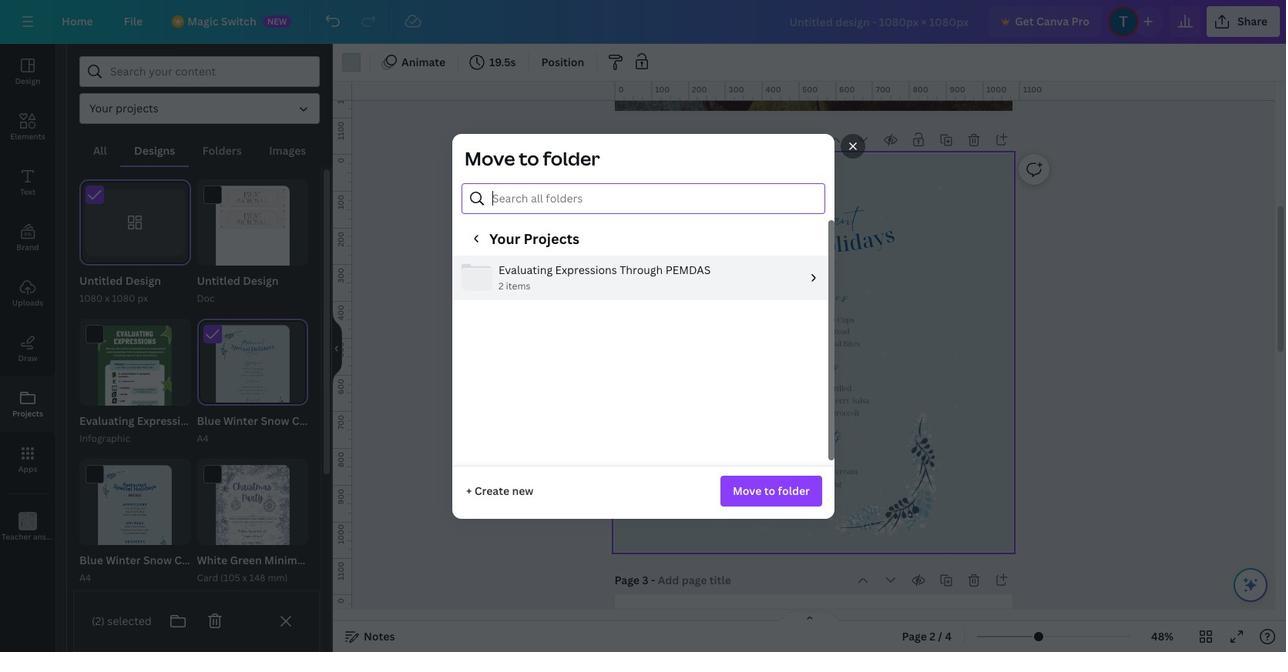 Task type: describe. For each thing, give the bounding box(es) containing it.
+
[[466, 484, 472, 498]]

0 horizontal spatial winter
[[106, 553, 141, 568]]

teacher answer keys
[[2, 532, 78, 543]]

0 horizontal spatial move to folder
[[464, 145, 600, 171]]

0 horizontal spatial to
[[519, 145, 539, 171]]

teacher
[[2, 532, 31, 543]]

chili
[[773, 315, 789, 325]]

quinoa
[[767, 339, 793, 349]]

(105
[[220, 572, 240, 585]]

broccoli
[[831, 408, 859, 418]]

2 for page 2 -
[[642, 133, 648, 147]]

magic switch
[[187, 14, 256, 29]]

x inside white green minimalist merry christmas card portrait group
[[242, 572, 247, 585]]

untitled design 1080 x 1080 px
[[79, 274, 161, 305]]

2 for page 2 / 4
[[930, 630, 936, 644]]

1 untitled design group from the left
[[79, 180, 191, 307]]

salad
[[822, 339, 841, 349]]

cream
[[836, 467, 858, 477]]

evaluating expressions through pemdas 2 items
[[498, 262, 710, 293]]

bites
[[843, 339, 860, 349]]

page inside button
[[902, 630, 927, 644]]

sour
[[768, 408, 784, 418]]

lime
[[790, 315, 808, 325]]

3
[[642, 573, 649, 588]]

selected
[[107, 614, 152, 629]]

page title text field for page 2 -
[[658, 133, 732, 148]]

all
[[93, 143, 107, 158]]

brand button
[[0, 210, 55, 266]]

white green minimalist merry christmas card portrait group
[[197, 459, 308, 587]]

caprese
[[777, 327, 805, 337]]

vanilla
[[786, 479, 810, 489]]

page for page 2
[[615, 133, 640, 147]]

menu for blue winter snow christmas menu group to the bottom
[[230, 553, 260, 568]]

doc
[[197, 292, 215, 305]]

0 horizontal spatial move
[[464, 145, 515, 171]]

your
[[489, 229, 520, 248]]

side panel tab list
[[0, 44, 78, 556]]

x inside untitled design 1080 x 1080 px
[[105, 292, 110, 305]]

page 2 / 4 button
[[896, 625, 958, 650]]

1 horizontal spatial projects
[[523, 229, 579, 248]]

0 vertical spatial chicken
[[799, 384, 826, 394]]

notes button
[[339, 625, 401, 650]]

evaluating for evaluating expressions through pemdas
[[498, 262, 552, 277]]

page for page 3
[[615, 573, 640, 588]]

page 2 / 4
[[902, 630, 952, 644]]

/
[[938, 630, 943, 644]]

main menu bar
[[0, 0, 1286, 44]]

chili lime shrimp cups caprese garlic bread quinoa tomato salad bites
[[767, 315, 860, 349]]

Search all folders search field
[[492, 184, 815, 213]]

(2)
[[92, 614, 105, 629]]

1 vertical spatial with
[[813, 408, 829, 418]]

design button
[[0, 44, 55, 99]]

new
[[267, 15, 287, 27]]

untitled for untitled design 1080 x 1080 px
[[79, 274, 123, 289]]

tomato
[[794, 339, 821, 349]]

new
[[512, 484, 533, 498]]

1 horizontal spatial christmas
[[292, 414, 345, 428]]

page title text field for page 3 -
[[658, 573, 733, 589]]

cherry
[[826, 396, 850, 406]]

ice
[[824, 467, 834, 477]]

notes
[[364, 630, 395, 644]]

1 horizontal spatial a4
[[197, 432, 209, 445]]

1 vertical spatial infographic
[[79, 432, 130, 445]]

entrees
[[788, 366, 840, 384]]

1 vertical spatial chicken
[[758, 396, 786, 406]]

2 1080 from the left
[[112, 292, 135, 305]]

bread
[[829, 327, 849, 337]]

folders
[[203, 143, 242, 158]]

draw button
[[0, 321, 55, 377]]

cake
[[788, 467, 805, 477]]

through
[[619, 262, 663, 277]]

shrimp
[[810, 315, 835, 325]]

get canva pro button
[[989, 6, 1102, 37]]

1 vertical spatial blue winter snow christmas menu group
[[79, 459, 260, 587]]

- for page 3 -
[[651, 573, 655, 588]]

designs
[[134, 143, 175, 158]]

untitled design doc
[[197, 274, 279, 305]]

all button
[[79, 136, 121, 166]]

uploads button
[[0, 266, 55, 321]]

designs button
[[121, 136, 189, 166]]



Task type: locate. For each thing, give the bounding box(es) containing it.
fresh
[[805, 396, 824, 406]]

group
[[79, 180, 191, 266], [197, 180, 308, 291], [79, 319, 191, 511], [197, 319, 308, 431], [79, 459, 191, 570], [197, 459, 308, 570], [79, 599, 191, 653], [197, 599, 308, 653]]

appetizers
[[779, 297, 849, 315]]

christmas down the hide image
[[292, 414, 345, 428]]

garlic
[[807, 327, 827, 337]]

1 horizontal spatial infographic
[[202, 414, 262, 428]]

answer
[[33, 532, 60, 543]]

0 vertical spatial menu
[[791, 260, 837, 280]]

evaluating expressions infographic infographic
[[79, 414, 262, 445]]

0 vertical spatial blue
[[197, 414, 221, 428]]

1 vertical spatial snow
[[143, 553, 172, 568]]

2 horizontal spatial 2
[[930, 630, 936, 644]]

0 vertical spatial move to folder
[[464, 145, 600, 171]]

projects inside "button"
[[12, 408, 43, 419]]

mm)
[[268, 572, 288, 585]]

folder inside button
[[778, 484, 810, 498]]

draw
[[18, 353, 37, 364]]

images
[[269, 143, 306, 158]]

menu
[[791, 260, 837, 280], [348, 414, 377, 428], [230, 553, 260, 568]]

1 vertical spatial projects
[[12, 408, 43, 419]]

1080
[[79, 292, 103, 305], [112, 292, 135, 305]]

1 horizontal spatial x
[[242, 572, 247, 585]]

projects right your
[[523, 229, 579, 248]]

- up search all folders 'search field'
[[651, 133, 655, 147]]

1 vertical spatial blue winter snow christmas menu a4
[[79, 553, 260, 585]]

2 untitled design group from the left
[[197, 180, 308, 307]]

move to folder inside button
[[732, 484, 810, 498]]

apps button
[[0, 432, 55, 488]]

home
[[62, 14, 93, 29]]

christmas up card
[[174, 553, 228, 568]]

0 horizontal spatial expressions
[[137, 414, 199, 428]]

2 - from the top
[[651, 573, 655, 588]]

0 horizontal spatial snow
[[143, 553, 172, 568]]

with down fresh
[[813, 408, 829, 418]]

0 vertical spatial with
[[787, 396, 803, 406]]

+ create new button
[[464, 476, 535, 507]]

0 horizontal spatial a4
[[79, 572, 91, 585]]

0 horizontal spatial evaluating
[[79, 414, 134, 428]]

design inside untitled design doc
[[243, 274, 279, 289]]

folder
[[543, 145, 600, 171], [778, 484, 810, 498]]

0 vertical spatial to
[[519, 145, 539, 171]]

1 untitled from the left
[[79, 274, 123, 289]]

untitled design group
[[79, 180, 191, 307], [197, 180, 308, 307]]

brand
[[16, 242, 39, 253]]

1 horizontal spatial expressions
[[555, 262, 617, 277]]

2 left /
[[930, 630, 936, 644]]

get
[[1015, 14, 1034, 29]]

1 horizontal spatial 2
[[642, 133, 648, 147]]

untitled up doc
[[197, 274, 240, 289]]

1 vertical spatial menu
[[348, 414, 377, 428]]

0 horizontal spatial projects
[[12, 408, 43, 419]]

show pages image
[[773, 611, 847, 623]]

x
[[105, 292, 110, 305], [242, 572, 247, 585]]

0 horizontal spatial christmas
[[174, 553, 228, 568]]

1 horizontal spatial blue
[[197, 414, 221, 428]]

move inside button
[[732, 484, 761, 498]]

magic
[[187, 14, 218, 29]]

snow
[[261, 414, 289, 428], [143, 553, 172, 568]]

0 vertical spatial blue winter snow christmas menu a4
[[197, 414, 377, 445]]

projects button
[[0, 377, 55, 432]]

1 vertical spatial -
[[651, 573, 655, 588]]

macaroons
[[794, 455, 833, 465]]

0 vertical spatial folder
[[543, 145, 600, 171]]

design for untitled design 1080 x 1080 px
[[125, 274, 161, 289]]

page left 3
[[615, 573, 640, 588]]

1 horizontal spatial chicken
[[799, 384, 826, 394]]

1 horizontal spatial 1080
[[112, 292, 135, 305]]

1 vertical spatial move
[[732, 484, 761, 498]]

1 page title text field from the top
[[658, 133, 732, 148]]

text button
[[0, 155, 55, 210]]

x left px
[[105, 292, 110, 305]]

blue winter snow christmas menu a4
[[197, 414, 377, 445], [79, 553, 260, 585]]

- for page 2 -
[[651, 133, 655, 147]]

page title text field right 3
[[658, 573, 733, 589]]

x left 148
[[242, 572, 247, 585]]

19.5s
[[489, 55, 516, 69]]

0 horizontal spatial untitled
[[79, 274, 123, 289]]

0 horizontal spatial folder
[[543, 145, 600, 171]]

blue winter snow christmas menu group
[[197, 319, 377, 447], [79, 459, 260, 587]]

salmon
[[786, 408, 812, 418]]

home link
[[49, 6, 105, 37]]

elements
[[10, 131, 45, 142]]

expressions for infographic
[[137, 414, 199, 428]]

hide image
[[332, 311, 342, 385]]

lava
[[769, 467, 786, 477]]

1 horizontal spatial to
[[764, 484, 775, 498]]

design inside untitled design 1080 x 1080 px
[[125, 274, 161, 289]]

page title text field up search all folders 'search field'
[[658, 133, 732, 148]]

design for untitled design doc
[[243, 274, 279, 289]]

expressions for through
[[555, 262, 617, 277]]

0 vertical spatial winter
[[223, 414, 258, 428]]

move
[[464, 145, 515, 171], [732, 484, 761, 498]]

2 inside evaluating expressions through pemdas 2 items
[[498, 280, 503, 293]]

desserts
[[786, 437, 842, 455]]

blue winter snow christmas menu a4 for top blue winter snow christmas menu group
[[197, 414, 377, 445]]

design inside button
[[15, 76, 40, 86]]

get canva pro
[[1015, 14, 1090, 29]]

2 vertical spatial 2
[[930, 630, 936, 644]]

0 vertical spatial expressions
[[555, 262, 617, 277]]

0 horizontal spatial 2
[[498, 280, 503, 293]]

expressions inside evaluating expressions through pemdas 2 items
[[555, 262, 617, 277]]

evaluating expressions infographic group
[[79, 319, 262, 511]]

folders button
[[189, 136, 255, 166]]

2 vertical spatial with
[[806, 467, 822, 477]]

evaluating inside evaluating expressions infographic infographic
[[79, 414, 134, 428]]

images button
[[255, 136, 320, 166]]

+ create new
[[466, 484, 533, 498]]

2 horizontal spatial design
[[243, 274, 279, 289]]

1 vertical spatial blue
[[79, 553, 103, 568]]

Search your content search field
[[110, 57, 310, 86]]

- right 3
[[651, 573, 655, 588]]

chicken
[[799, 384, 826, 394], [758, 396, 786, 406]]

1 horizontal spatial move to folder
[[732, 484, 810, 498]]

with inside desserts macaroons lava cake with ice cream vanilla pudding
[[806, 467, 822, 477]]

card (105 x 148 mm)
[[197, 572, 288, 585]]

to
[[519, 145, 539, 171], [764, 484, 775, 498]]

Page title text field
[[658, 133, 732, 148], [658, 573, 733, 589]]

folder down "cake"
[[778, 484, 810, 498]]

untitled
[[79, 274, 123, 289], [197, 274, 240, 289]]

2 vertical spatial menu
[[230, 553, 260, 568]]

;
[[27, 533, 29, 543]]

0 vertical spatial projects
[[523, 229, 579, 248]]

0 vertical spatial christmas
[[292, 414, 345, 428]]

with down macaroons
[[806, 467, 822, 477]]

1 vertical spatial expressions
[[137, 414, 199, 428]]

expressions
[[555, 262, 617, 277], [137, 414, 199, 428]]

1 horizontal spatial folder
[[778, 484, 810, 498]]

2 untitled from the left
[[197, 274, 240, 289]]

move to folder
[[464, 145, 600, 171], [732, 484, 810, 498]]

0 horizontal spatial menu
[[230, 553, 260, 568]]

1 1080 from the left
[[79, 292, 103, 305]]

pudding
[[812, 479, 841, 489]]

page 3 -
[[615, 573, 658, 588]]

4
[[945, 630, 952, 644]]

projects up apps 'button'
[[12, 408, 43, 419]]

2 vertical spatial page
[[902, 630, 927, 644]]

salsa
[[852, 396, 869, 406]]

page left /
[[902, 630, 927, 644]]

page 2 -
[[615, 133, 658, 147]]

card
[[197, 572, 218, 585]]

elements button
[[0, 99, 55, 155]]

menu for top blue winter snow christmas menu group
[[348, 414, 377, 428]]

chicken up fresh
[[799, 384, 826, 394]]

expressions inside evaluating expressions infographic infographic
[[137, 414, 199, 428]]

to inside button
[[764, 484, 775, 498]]

blue
[[197, 414, 221, 428], [79, 553, 103, 568]]

winter
[[223, 414, 258, 428], [106, 553, 141, 568]]

1 - from the top
[[651, 133, 655, 147]]

untitled inside untitled design 1080 x 1080 px
[[79, 274, 123, 289]]

your projects
[[489, 229, 579, 248]]

0 vertical spatial a4
[[197, 432, 209, 445]]

2 inside button
[[930, 630, 936, 644]]

0 vertical spatial move
[[464, 145, 515, 171]]

create
[[474, 484, 509, 498]]

infographic
[[202, 414, 262, 428], [79, 432, 130, 445]]

1 vertical spatial evaluating
[[79, 414, 134, 428]]

0 vertical spatial blue winter snow christmas menu group
[[197, 319, 377, 447]]

1 vertical spatial page
[[615, 573, 640, 588]]

page up search all folders 'search field'
[[615, 133, 640, 147]]

untitled right side panel tab list
[[79, 274, 123, 289]]

148
[[249, 572, 265, 585]]

0 vertical spatial page title text field
[[658, 133, 732, 148]]

desserts macaroons lava cake with ice cream vanilla pudding
[[769, 437, 858, 489]]

0 vertical spatial 2
[[642, 133, 648, 147]]

items
[[506, 280, 530, 293]]

0 horizontal spatial x
[[105, 292, 110, 305]]

1 vertical spatial folder
[[778, 484, 810, 498]]

0 horizontal spatial 1080
[[79, 292, 103, 305]]

1 vertical spatial a4
[[79, 572, 91, 585]]

2 horizontal spatial menu
[[791, 260, 837, 280]]

0 vertical spatial evaluating
[[498, 262, 552, 277]]

design
[[15, 76, 40, 86], [125, 274, 161, 289], [243, 274, 279, 289]]

untitled inside untitled design doc
[[197, 274, 240, 289]]

0 vertical spatial -
[[651, 133, 655, 147]]

1 horizontal spatial evaluating
[[498, 262, 552, 277]]

1 horizontal spatial move
[[732, 484, 761, 498]]

uploads
[[12, 297, 43, 308]]

0 vertical spatial page
[[615, 133, 640, 147]]

1 vertical spatial x
[[242, 572, 247, 585]]

0 vertical spatial x
[[105, 292, 110, 305]]

christmas
[[292, 414, 345, 428], [174, 553, 228, 568]]

0 vertical spatial infographic
[[202, 414, 262, 428]]

1 horizontal spatial snow
[[261, 414, 289, 428]]

switch
[[221, 14, 256, 29]]

chicken up sour
[[758, 396, 786, 406]]

1 horizontal spatial winter
[[223, 414, 258, 428]]

page
[[615, 133, 640, 147], [615, 573, 640, 588], [902, 630, 927, 644]]

pemdas
[[665, 262, 710, 277]]

2 page title text field from the top
[[658, 573, 733, 589]]

0 horizontal spatial infographic
[[79, 432, 130, 445]]

with up salmon
[[787, 396, 803, 406]]

0 horizontal spatial chicken
[[758, 396, 786, 406]]

2 up search all folders 'search field'
[[642, 133, 648, 147]]

0 horizontal spatial design
[[15, 76, 40, 86]]

1 horizontal spatial untitled design group
[[197, 180, 308, 307]]

evaluating
[[498, 262, 552, 277], [79, 414, 134, 428]]

canva assistant image
[[1242, 576, 1260, 595]]

snow for blue winter snow christmas menu group to the bottom
[[143, 553, 172, 568]]

1 horizontal spatial menu
[[348, 414, 377, 428]]

evaluating inside evaluating expressions through pemdas 2 items
[[498, 262, 552, 277]]

0 horizontal spatial blue
[[79, 553, 103, 568]]

grilled
[[828, 384, 852, 394]]

1 vertical spatial 2
[[498, 280, 503, 293]]

1 vertical spatial christmas
[[174, 553, 228, 568]]

untitled for untitled design doc
[[197, 274, 240, 289]]

1 horizontal spatial untitled
[[197, 274, 240, 289]]

px
[[137, 292, 148, 305]]

(2) selected
[[92, 614, 152, 629]]

entrees butter chicken grilled chicken with fresh cherry salsa sour salmon with broccoli
[[758, 366, 869, 418]]

Design title text field
[[777, 6, 983, 37]]

move to folder button
[[720, 476, 822, 507]]

0 vertical spatial snow
[[261, 414, 289, 428]]

0 horizontal spatial untitled design group
[[79, 180, 191, 307]]

1 vertical spatial winter
[[106, 553, 141, 568]]

butter
[[775, 384, 797, 394]]

1 vertical spatial page title text field
[[658, 573, 733, 589]]

1 horizontal spatial design
[[125, 274, 161, 289]]

folder left page 2 -
[[543, 145, 600, 171]]

evaluating for evaluating expressions infographic
[[79, 414, 134, 428]]

pro
[[1072, 14, 1090, 29]]

keys
[[62, 532, 78, 543]]

blue winter snow christmas menu a4 for blue winter snow christmas menu group to the bottom
[[79, 553, 260, 585]]

text
[[20, 187, 36, 197]]

snow for top blue winter snow christmas menu group
[[261, 414, 289, 428]]

canva
[[1037, 14, 1069, 29]]

2 left items
[[498, 280, 503, 293]]

1 vertical spatial to
[[764, 484, 775, 498]]

1 vertical spatial move to folder
[[732, 484, 810, 498]]



Task type: vqa. For each thing, say whether or not it's contained in the screenshot.


